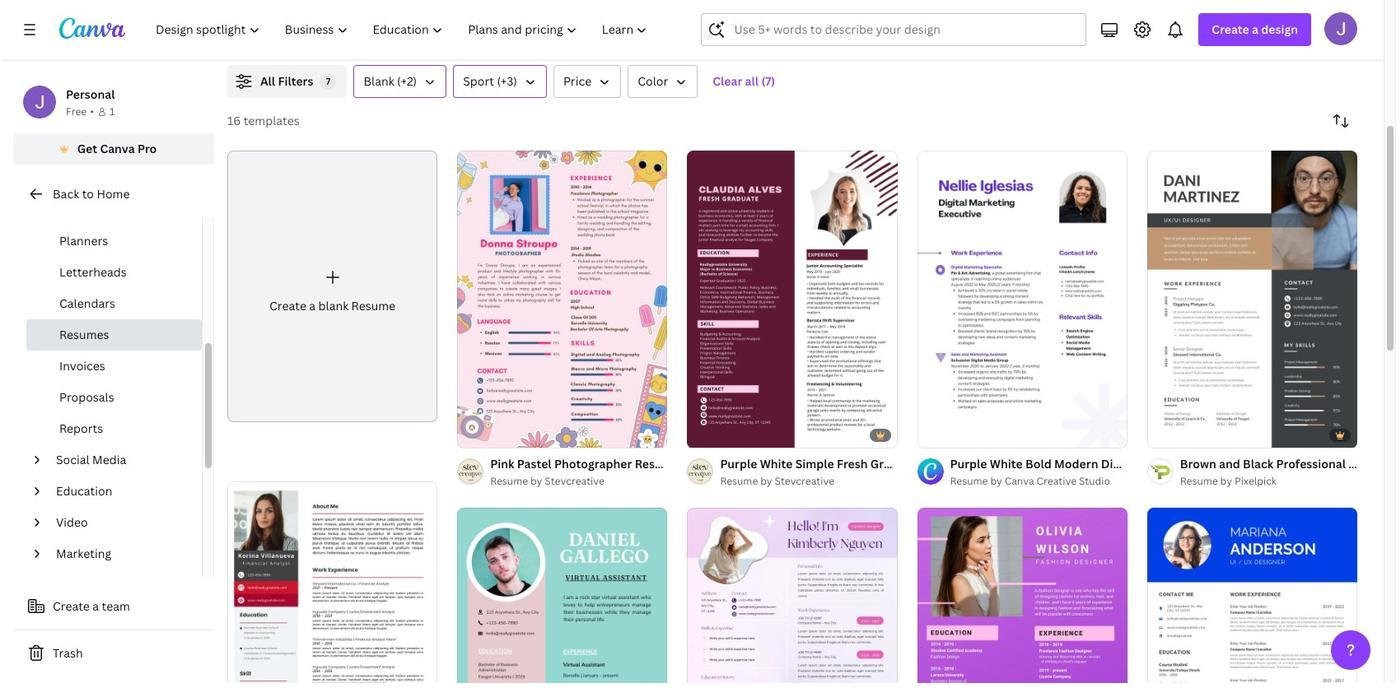 Task type: locate. For each thing, give the bounding box(es) containing it.
0 horizontal spatial stevcreative
[[545, 475, 605, 489]]

0 horizontal spatial white
[[760, 457, 793, 472]]

graphs
[[59, 202, 99, 218]]

reports
[[59, 421, 103, 437]]

clear
[[713, 73, 743, 89]]

pro
[[138, 141, 157, 157]]

price
[[564, 73, 592, 89]]

purple white bold modern digital marketer cv resume by canva creative studio
[[951, 457, 1210, 489]]

1 horizontal spatial purple
[[951, 457, 988, 472]]

pastel
[[517, 457, 552, 472]]

white inside the purple white bold modern digital marketer cv resume by canva creative studio
[[990, 457, 1023, 472]]

by
[[531, 475, 543, 489], [761, 475, 773, 489], [991, 475, 1003, 489], [1221, 475, 1233, 489]]

a for design
[[1253, 21, 1259, 37]]

by inside purple white simple fresh graduate resume resume by stevcreative
[[761, 475, 773, 489]]

0 horizontal spatial canva
[[100, 141, 135, 157]]

•
[[90, 105, 94, 119]]

team
[[102, 599, 130, 615]]

1 by from the left
[[531, 475, 543, 489]]

create left design
[[1212, 21, 1250, 37]]

1 vertical spatial a
[[309, 298, 316, 314]]

personal
[[66, 87, 115, 102]]

resume by stevcreative link down simple
[[721, 474, 898, 490]]

0 horizontal spatial 1
[[109, 105, 115, 119]]

canva
[[100, 141, 135, 157], [1005, 475, 1035, 489]]

simple
[[796, 457, 834, 472]]

by left creative
[[991, 475, 1003, 489]]

2 horizontal spatial a
[[1253, 21, 1259, 37]]

stevcreative inside pink pastel photographer resume resume by stevcreative
[[545, 475, 605, 489]]

1 horizontal spatial create
[[269, 298, 306, 314]]

1 horizontal spatial canva
[[1005, 475, 1035, 489]]

purple left simple
[[721, 457, 758, 472]]

a left blank
[[309, 298, 316, 314]]

a
[[1253, 21, 1259, 37], [309, 298, 316, 314], [93, 599, 99, 615]]

0 vertical spatial 1
[[109, 105, 115, 119]]

1 horizontal spatial stevcreative
[[775, 475, 835, 489]]

by down purple white simple fresh graduate resume link
[[761, 475, 773, 489]]

1 white from the left
[[760, 457, 793, 472]]

purple left bold
[[951, 457, 988, 472]]

1 horizontal spatial 1
[[1159, 429, 1164, 441]]

resume by canva creative studio link
[[951, 474, 1128, 490]]

resume
[[352, 298, 396, 314], [635, 457, 680, 472], [926, 457, 970, 472], [490, 475, 528, 489], [721, 475, 758, 489], [951, 475, 988, 489], [1181, 475, 1218, 489]]

0 horizontal spatial a
[[93, 599, 99, 615]]

1 purple from the left
[[721, 457, 758, 472]]

1 vertical spatial canva
[[1005, 475, 1035, 489]]

1 vertical spatial create
[[269, 298, 306, 314]]

purple
[[721, 457, 758, 472], [951, 457, 988, 472]]

social media link
[[49, 445, 192, 476]]

0 horizontal spatial create
[[53, 599, 90, 615]]

2 white from the left
[[990, 457, 1023, 472]]

resume by stevcreative link for simple
[[721, 474, 898, 490]]

purple inside purple white simple fresh graduate resume resume by stevcreative
[[721, 457, 758, 472]]

fresh
[[837, 457, 868, 472]]

0 vertical spatial canva
[[100, 141, 135, 157]]

2 stevcreative from the left
[[775, 475, 835, 489]]

pixelpick
[[1235, 475, 1277, 489]]

1 horizontal spatial resume by stevcreative link
[[721, 474, 898, 490]]

stevcreative down simple
[[775, 475, 835, 489]]

1 left of
[[1159, 429, 1164, 441]]

education link
[[49, 476, 192, 508]]

2 resume by stevcreative link from the left
[[721, 474, 898, 490]]

create a blank resume element
[[227, 151, 438, 423]]

by inside brown and black professional corporat resume by pixelpick
[[1221, 475, 1233, 489]]

1 horizontal spatial white
[[990, 457, 1023, 472]]

social
[[56, 452, 90, 468]]

get canva pro button
[[13, 133, 214, 165]]

1 vertical spatial 1
[[1159, 429, 1164, 441]]

canva down bold
[[1005, 475, 1035, 489]]

1 resume by stevcreative link from the left
[[490, 474, 668, 490]]

calendars link
[[26, 288, 202, 320]]

purple white bold modern digital marketer cv link
[[951, 456, 1210, 474]]

1 right the •
[[109, 105, 115, 119]]

create
[[1212, 21, 1250, 37], [269, 298, 306, 314], [53, 599, 90, 615]]

16 templates
[[227, 113, 300, 129]]

by down and
[[1221, 475, 1233, 489]]

a left team in the bottom left of the page
[[93, 599, 99, 615]]

purple inside the purple white bold modern digital marketer cv resume by canva creative studio
[[951, 457, 988, 472]]

a for team
[[93, 599, 99, 615]]

0 horizontal spatial purple
[[721, 457, 758, 472]]

get canva pro
[[77, 141, 157, 157]]

white
[[760, 457, 793, 472], [990, 457, 1023, 472]]

canva left 'pro'
[[100, 141, 135, 157]]

professional
[[1277, 457, 1346, 472]]

social media
[[56, 452, 126, 468]]

purple white simple fresh graduate resume image
[[688, 151, 898, 448]]

by inside pink pastel photographer resume resume by stevcreative
[[531, 475, 543, 489]]

2 vertical spatial create
[[53, 599, 90, 615]]

stevcreative down pink pastel photographer resume link
[[545, 475, 605, 489]]

0 vertical spatial create
[[1212, 21, 1250, 37]]

templates
[[244, 113, 300, 129]]

purple minimalist resume template image
[[918, 509, 1128, 684]]

create a blank resume link
[[227, 151, 438, 423]]

Sort by button
[[1325, 105, 1358, 138]]

resume by stevcreative link for photographer
[[490, 474, 668, 490]]

create a design button
[[1199, 13, 1312, 46]]

brown and black professional corporat link
[[1181, 456, 1397, 474]]

stevcreative inside purple white simple fresh graduate resume resume by stevcreative
[[775, 475, 835, 489]]

a inside dropdown button
[[1253, 21, 1259, 37]]

create left team in the bottom left of the page
[[53, 599, 90, 615]]

2
[[1177, 429, 1183, 441]]

trash
[[53, 646, 83, 662]]

corporat
[[1349, 457, 1397, 472]]

2 horizontal spatial create
[[1212, 21, 1250, 37]]

None search field
[[702, 13, 1087, 46]]

by down pastel in the left bottom of the page
[[531, 475, 543, 489]]

2 vertical spatial a
[[93, 599, 99, 615]]

a inside button
[[93, 599, 99, 615]]

2 by from the left
[[761, 475, 773, 489]]

1 stevcreative from the left
[[545, 475, 605, 489]]

graphs link
[[26, 194, 202, 226]]

4 by from the left
[[1221, 475, 1233, 489]]

pink pastel photographer resume image
[[457, 151, 668, 448]]

white left simple
[[760, 457, 793, 472]]

resume by stevcreative link down 'photographer'
[[490, 474, 668, 490]]

Search search field
[[735, 14, 1076, 45]]

white inside purple white simple fresh graduate resume resume by stevcreative
[[760, 457, 793, 472]]

2 purple from the left
[[951, 457, 988, 472]]

photographer
[[554, 457, 632, 472]]

create inside create a blank resume element
[[269, 298, 306, 314]]

letterheads
[[59, 265, 127, 280]]

3 by from the left
[[991, 475, 1003, 489]]

free •
[[66, 105, 94, 119]]

7
[[326, 75, 331, 87]]

0 horizontal spatial resume by stevcreative link
[[490, 474, 668, 490]]

brown
[[1181, 457, 1217, 472]]

1 horizontal spatial a
[[309, 298, 316, 314]]

create inside create a team button
[[53, 599, 90, 615]]

create inside create a design dropdown button
[[1212, 21, 1250, 37]]

create left blank
[[269, 298, 306, 314]]

marketer
[[1141, 457, 1192, 472]]

purple white simple fresh graduate resume resume by stevcreative
[[721, 457, 970, 489]]

a left design
[[1253, 21, 1259, 37]]

cv
[[1195, 457, 1210, 472]]

of
[[1166, 429, 1175, 441]]

brown and black professional corporate resume job cv image
[[1148, 151, 1358, 448]]

0 vertical spatial a
[[1253, 21, 1259, 37]]

resume by stevcreative link
[[490, 474, 668, 490], [721, 474, 898, 490]]

white for simple
[[760, 457, 793, 472]]

resume inside create a blank resume element
[[352, 298, 396, 314]]

white left bold
[[990, 457, 1023, 472]]



Task type: vqa. For each thing, say whether or not it's contained in the screenshot.
'CV'
yes



Task type: describe. For each thing, give the bounding box(es) containing it.
1 for 1 of 2
[[1159, 429, 1164, 441]]

pink pastel photographer resume link
[[490, 456, 680, 474]]

filters
[[278, 73, 313, 89]]

and
[[1220, 457, 1241, 472]]

canva inside button
[[100, 141, 135, 157]]

all
[[745, 73, 759, 89]]

planners link
[[26, 226, 202, 257]]

clear all (7) button
[[705, 65, 784, 98]]

video
[[56, 515, 88, 531]]

resumes
[[59, 327, 109, 343]]

blank
[[319, 298, 349, 314]]

to
[[82, 186, 94, 202]]

create a blank resume
[[269, 298, 396, 314]]

invoices
[[59, 358, 105, 374]]

color button
[[628, 65, 698, 98]]

top level navigation element
[[145, 13, 662, 46]]

all
[[260, 73, 275, 89]]

media
[[92, 452, 126, 468]]

(+2)
[[397, 73, 417, 89]]

purple white simple fresh graduate resume link
[[721, 456, 970, 474]]

pink pastel photographer resume resume by stevcreative
[[490, 457, 680, 489]]

create for create a team
[[53, 599, 90, 615]]

video link
[[49, 508, 192, 539]]

a for blank
[[309, 298, 316, 314]]

education
[[56, 484, 112, 499]]

(7)
[[762, 73, 776, 89]]

16
[[227, 113, 241, 129]]

modern
[[1055, 457, 1099, 472]]

blank
[[364, 73, 394, 89]]

planners
[[59, 233, 108, 249]]

canva inside the purple white bold modern digital marketer cv resume by canva creative studio
[[1005, 475, 1035, 489]]

grey clean cv resume photo image
[[227, 482, 438, 684]]

marketing
[[56, 546, 111, 562]]

back
[[53, 186, 79, 202]]

proposals link
[[26, 382, 202, 414]]

back to home
[[53, 186, 130, 202]]

letterheads link
[[26, 257, 202, 288]]

price button
[[554, 65, 621, 98]]

blue clean cv resume image
[[1148, 509, 1358, 684]]

pink
[[490, 457, 515, 472]]

design
[[1262, 21, 1299, 37]]

all filters
[[260, 73, 313, 89]]

proposals
[[59, 390, 114, 405]]

resume by pixelpick link
[[1181, 474, 1358, 490]]

bold
[[1026, 457, 1052, 472]]

create a team
[[53, 599, 130, 615]]

invoices link
[[26, 351, 202, 382]]

brown and black professional corporat resume by pixelpick
[[1181, 457, 1397, 489]]

1 for 1
[[109, 105, 115, 119]]

white for bold
[[990, 457, 1023, 472]]

clear all (7)
[[713, 73, 776, 89]]

sport (+3)
[[463, 73, 517, 89]]

resume inside brown and black professional corporat resume by pixelpick
[[1181, 475, 1218, 489]]

create a design
[[1212, 21, 1299, 37]]

graduate
[[871, 457, 923, 472]]

blank (+2)
[[364, 73, 417, 89]]

7 filter options selected element
[[320, 73, 337, 90]]

free
[[66, 105, 87, 119]]

calendars
[[59, 296, 115, 311]]

by inside the purple white bold modern digital marketer cv resume by canva creative studio
[[991, 475, 1003, 489]]

blank (+2) button
[[354, 65, 447, 98]]

sport
[[463, 73, 494, 89]]

(+3)
[[497, 73, 517, 89]]

create a team button
[[13, 591, 214, 624]]

black
[[1244, 457, 1274, 472]]

jacob simon image
[[1325, 12, 1358, 45]]

get
[[77, 141, 97, 157]]

resume inside the purple white bold modern digital marketer cv resume by canva creative studio
[[951, 475, 988, 489]]

create for create a design
[[1212, 21, 1250, 37]]

reports link
[[26, 414, 202, 445]]

color
[[638, 73, 668, 89]]

purple white bold modern digital marketer cv image
[[918, 151, 1128, 448]]

purple for purple white simple fresh graduate resume
[[721, 457, 758, 472]]

purple for purple white bold modern digital marketer cv
[[951, 457, 988, 472]]

soft pink purple aesthetic dreamy graphic designer resume image
[[688, 509, 898, 684]]

trash link
[[13, 638, 214, 671]]

virtual assistant simple resume for freelancers image
[[457, 509, 668, 684]]

digital
[[1102, 457, 1138, 472]]

studio
[[1079, 475, 1111, 489]]

sport (+3) button
[[453, 65, 547, 98]]

marketing link
[[49, 539, 192, 570]]

1 of 2
[[1159, 429, 1183, 441]]

1 of 2 link
[[1148, 151, 1358, 448]]

create for create a blank resume
[[269, 298, 306, 314]]



